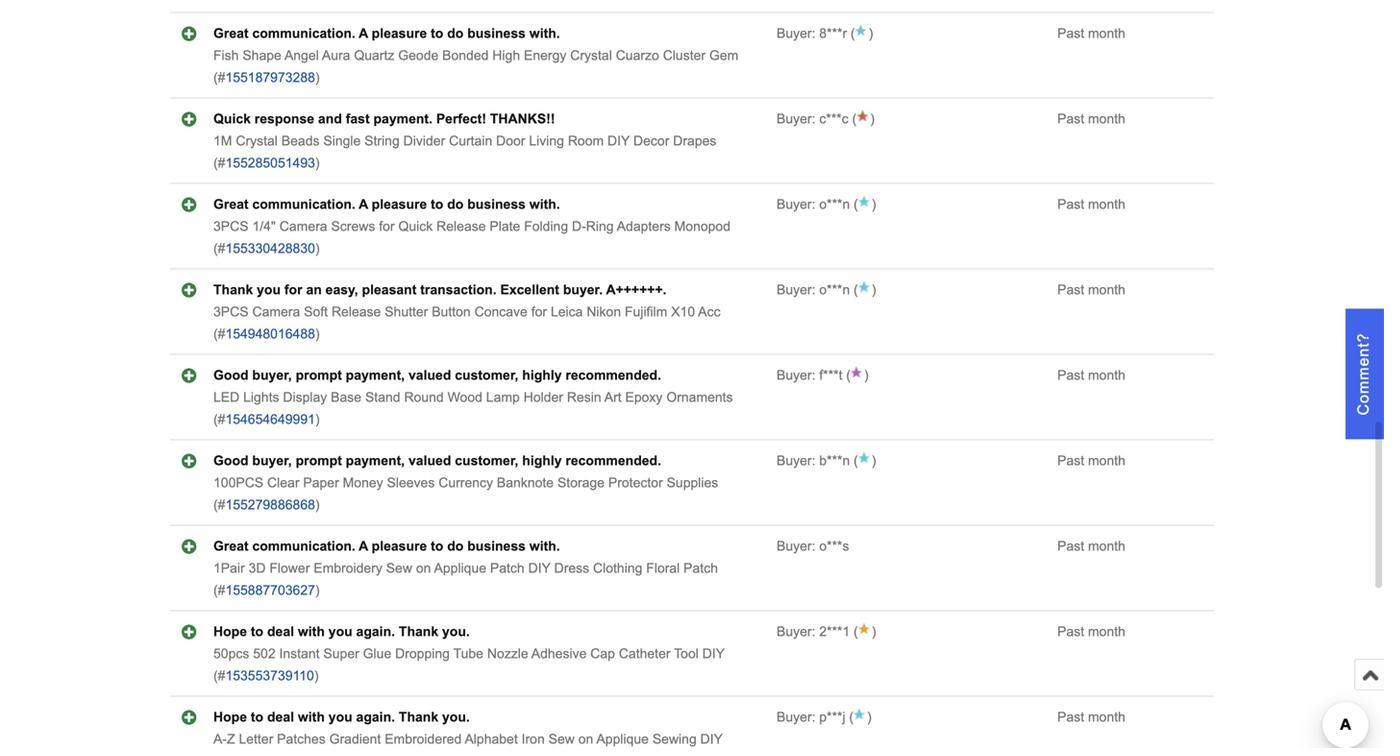 Task type: describe. For each thing, give the bounding box(es) containing it.
sew inside hope to deal with you again. thank you. a-z letter patches gradient embroidered alphabet iron sew on applique sewing diy
[[549, 733, 575, 748]]

money
[[343, 476, 383, 491]]

o***n for 3pcs 1/4" camera screws for quick release plate folding d-ring adapters monopod (#
[[819, 197, 850, 212]]

buyer: for fish shape angel aura quartz geode bonded high energy crystal cuarzo cluster gem (#
[[777, 26, 816, 41]]

past month element for drapes
[[1057, 112, 1126, 127]]

154948016488 )
[[225, 327, 320, 342]]

great communication. a pleasure to do business with. element for sew
[[213, 539, 560, 554]]

9 past from the top
[[1057, 711, 1084, 725]]

to for release
[[431, 197, 443, 212]]

3pcs for 155330428830
[[213, 219, 249, 234]]

door
[[496, 134, 525, 149]]

3pcs camera soft release shutter button concave for leica nikon fujifilm x10 acc (#
[[213, 305, 721, 342]]

supplies
[[667, 476, 718, 491]]

recommended. for protector
[[566, 454, 661, 469]]

screws
[[331, 219, 375, 234]]

quartz
[[354, 48, 394, 63]]

155330428830 link
[[225, 241, 315, 256]]

154654649991
[[225, 413, 315, 427]]

with for hope to deal with you again. thank you. a-z letter patches gradient embroidered alphabet iron sew on applique sewing diy
[[298, 711, 325, 725]]

single
[[323, 134, 361, 149]]

100pcs clear paper money sleeves currency banknote storage protector supplies (#
[[213, 476, 718, 513]]

a-
[[213, 733, 227, 748]]

with. for energy
[[529, 26, 560, 41]]

502
[[253, 647, 275, 662]]

6 past month from the top
[[1057, 454, 1126, 469]]

155187973288 )
[[225, 70, 320, 85]]

bonded
[[442, 48, 489, 63]]

on inside hope to deal with you again. thank you. a-z letter patches gradient embroidered alphabet iron sew on applique sewing diy
[[578, 733, 593, 748]]

cap
[[590, 647, 615, 662]]

buyer: for 50pcs 502 instant super glue dropping tube nozzle adhesive cap catheter tool diy (#
[[777, 625, 816, 640]]

past for drapes
[[1057, 112, 1084, 127]]

great communication. a pleasure to do business with. element for quartz
[[213, 26, 560, 41]]

tool
[[674, 647, 699, 662]]

monopod
[[674, 219, 731, 234]]

9 buyer: from the top
[[777, 711, 816, 725]]

1 patch from the left
[[490, 562, 525, 576]]

a++++++.
[[606, 283, 667, 298]]

154654649991 )
[[225, 413, 320, 427]]

do for bonded
[[447, 26, 464, 41]]

pleasure for quartz
[[372, 26, 427, 41]]

100pcs
[[213, 476, 264, 491]]

you for hope to deal with you again. thank you.
[[329, 625, 352, 640]]

month for monopod
[[1088, 197, 1126, 212]]

lamp
[[486, 390, 520, 405]]

good buyer, prompt payment, valued customer, highly recommended. element for round
[[213, 368, 661, 383]]

past for patch
[[1057, 539, 1084, 554]]

155330428830 )
[[225, 241, 320, 256]]

(# for fish shape angel aura quartz geode bonded high energy crystal cuarzo cluster gem (#
[[213, 70, 225, 85]]

buyer: 2***1
[[777, 625, 850, 640]]

catheter
[[619, 647, 670, 662]]

past month for acc
[[1057, 283, 1126, 298]]

1m
[[213, 134, 232, 149]]

release inside 3pcs camera soft release shutter button concave for leica nikon fujifilm x10 acc (#
[[332, 305, 381, 320]]

on inside 1pair 3d flower embroidery sew on applique patch diy dress clothing floral patch (#
[[416, 562, 431, 576]]

drapes
[[673, 134, 716, 149]]

letter
[[239, 733, 273, 748]]

highly for lamp
[[522, 368, 562, 383]]

banknote
[[497, 476, 554, 491]]

155285051493 )
[[225, 156, 320, 171]]

past for gem
[[1057, 26, 1084, 41]]

business for plate
[[467, 197, 526, 212]]

great communication. a pleasure to do business with. for quartz
[[213, 26, 560, 41]]

c***c
[[819, 112, 848, 127]]

transaction.
[[420, 283, 497, 298]]

feedback left for buyer. element for 100pcs clear paper money sleeves currency banknote storage protector supplies (#
[[777, 454, 850, 469]]

to for applique
[[431, 539, 443, 554]]

feedback left for buyer. element containing buyer: o***s
[[777, 539, 849, 554]]

quick response and fast payment. perfect! thanks!!
[[213, 112, 555, 127]]

155887703627 link
[[225, 584, 315, 599]]

good buyer, prompt payment, valued customer, highly recommended. for round
[[213, 368, 661, 383]]

concave
[[474, 305, 528, 320]]

base
[[331, 390, 361, 405]]

153553739110 )
[[225, 669, 319, 684]]

button
[[432, 305, 471, 320]]

buyer: for 3pcs camera soft release shutter button concave for leica nikon fujifilm x10 acc (#
[[777, 283, 816, 298]]

50pcs 502 instant super glue dropping tube nozzle adhesive cap catheter tool diy (#
[[213, 647, 725, 684]]

hope to deal with you again. thank you.
[[213, 625, 470, 640]]

feedback left for buyer. element for fish shape angel aura quartz geode bonded high energy crystal cuarzo cluster gem (#
[[777, 26, 847, 41]]

hope to deal with you again. thank you. element for buyer: 2***1
[[213, 625, 470, 640]]

buyer: o***n for 3pcs 1/4" camera screws for quick release plate folding d-ring adapters monopod (#
[[777, 197, 850, 212]]

6 past from the top
[[1057, 454, 1084, 469]]

month for gem
[[1088, 26, 1126, 41]]

flower
[[269, 562, 310, 576]]

deal for hope to deal with you again. thank you. a-z letter patches gradient embroidered alphabet iron sew on applique sewing diy
[[267, 711, 294, 725]]

to up the 502
[[251, 625, 263, 640]]

9 month from the top
[[1088, 711, 1126, 725]]

with. for diy
[[529, 539, 560, 554]]

super
[[323, 647, 359, 662]]

again. for hope to deal with you again. thank you. a-z letter patches gradient embroidered alphabet iron sew on applique sewing diy
[[356, 711, 395, 725]]

nozzle
[[487, 647, 528, 662]]

9 past month element from the top
[[1057, 711, 1126, 725]]

(# for 50pcs 502 instant super glue dropping tube nozzle adhesive cap catheter tool diy (#
[[213, 669, 225, 684]]

1m crystal beads single string divider curtain door living room diy decor drapes (#
[[213, 134, 716, 171]]

art
[[604, 390, 622, 405]]

buyer: f***t
[[777, 368, 843, 383]]

50pcs
[[213, 647, 249, 662]]

155285051493
[[225, 156, 315, 171]]

past month element for gem
[[1057, 26, 1126, 41]]

( for 100pcs clear paper money sleeves currency banknote storage protector supplies (#
[[850, 454, 858, 469]]

past for ornaments
[[1057, 368, 1084, 383]]

past for acc
[[1057, 283, 1084, 298]]

( for 3pcs camera soft release shutter button concave for leica nikon fujifilm x10 acc (#
[[850, 283, 858, 298]]

prompt for display
[[296, 368, 342, 383]]

great communication. a pleasure to do business with. for sew
[[213, 539, 560, 554]]

155330428830
[[225, 241, 315, 256]]

plate
[[490, 219, 520, 234]]

( for fish shape angel aura quartz geode bonded high energy crystal cuarzo cluster gem (#
[[847, 26, 855, 41]]

buyer: c***c
[[777, 112, 848, 127]]

1pair 3d flower embroidery sew on applique patch diy dress clothing floral patch (#
[[213, 562, 718, 599]]

communication. for camera
[[252, 197, 355, 212]]

good for led
[[213, 368, 249, 383]]

past month for monopod
[[1057, 197, 1126, 212]]

thank you for an easy, pleasant transaction. excellent buyer. a++++++. element
[[213, 283, 667, 298]]

155887703627
[[225, 584, 315, 599]]

z
[[227, 733, 235, 748]]

2***1
[[819, 625, 850, 640]]

6 month from the top
[[1088, 454, 1126, 469]]

instant
[[279, 647, 320, 662]]

adapters
[[617, 219, 671, 234]]

diy inside 1m crystal beads single string divider curtain door living room diy decor drapes (#
[[608, 134, 630, 149]]

x10
[[671, 305, 695, 320]]

(# for 3pcs camera soft release shutter button concave for leica nikon fujifilm x10 acc (#
[[213, 327, 225, 342]]

ornaments
[[666, 390, 733, 405]]

(# for 1pair 3d flower embroidery sew on applique patch diy dress clothing floral patch (#
[[213, 584, 225, 599]]

tube
[[453, 647, 483, 662]]

release inside 3pcs 1/4" camera screws for quick release plate folding d-ring adapters monopod (#
[[437, 219, 486, 234]]

3d
[[249, 562, 266, 576]]

7 buyer: from the top
[[777, 539, 816, 554]]

buyer: for led lights display base stand round wood lamp holder resin art epoxy ornaments (#
[[777, 368, 816, 383]]

buyer, for clear
[[252, 454, 292, 469]]

buyer: 8***r
[[777, 26, 847, 41]]

diy inside 1pair 3d flower embroidery sew on applique patch diy dress clothing floral patch (#
[[528, 562, 550, 576]]

pleasure for for
[[372, 197, 427, 212]]

153553739110
[[225, 669, 314, 684]]

customer, for banknote
[[455, 454, 518, 469]]

stand
[[365, 390, 400, 405]]

again. for hope to deal with you again. thank you.
[[356, 625, 395, 640]]

lights
[[243, 390, 279, 405]]

quick inside 3pcs 1/4" camera screws for quick release plate folding d-ring adapters monopod (#
[[398, 219, 433, 234]]

0 horizontal spatial quick
[[213, 112, 251, 127]]

business for patch
[[467, 539, 526, 554]]

155187973288 link
[[225, 70, 315, 85]]

past for diy
[[1057, 625, 1084, 640]]

patches
[[277, 733, 326, 748]]

p***j
[[819, 711, 846, 725]]

shape
[[243, 48, 281, 63]]

perfect!
[[436, 112, 486, 127]]

diy inside hope to deal with you again. thank you. a-z letter patches gradient embroidered alphabet iron sew on applique sewing diy
[[700, 733, 723, 748]]

iron
[[522, 733, 545, 748]]

past month element for monopod
[[1057, 197, 1126, 212]]

response
[[255, 112, 314, 127]]

past month for diy
[[1057, 625, 1126, 640]]

3pcs for 154948016488
[[213, 305, 249, 320]]

do for applique
[[447, 539, 464, 554]]

buyer: for 1m crystal beads single string divider curtain door living room diy decor drapes (#
[[777, 112, 816, 127]]

curtain
[[449, 134, 492, 149]]

1pair
[[213, 562, 245, 576]]

pleasant
[[362, 283, 417, 298]]

beads
[[281, 134, 320, 149]]

feedback left for buyer. element for 3pcs camera soft release shutter button concave for leica nikon fujifilm x10 acc (#
[[777, 283, 850, 298]]

past month element for ornaments
[[1057, 368, 1126, 383]]

thank for hope to deal with you again. thank you.
[[399, 625, 438, 640]]

(# for 1m crystal beads single string divider curtain door living room diy decor drapes (#
[[213, 156, 225, 171]]

hope for hope to deal with you again. thank you.
[[213, 625, 247, 640]]

clear
[[267, 476, 299, 491]]



Task type: locate. For each thing, give the bounding box(es) containing it.
1 vertical spatial release
[[332, 305, 381, 320]]

hope for hope to deal with you again. thank you. a-z letter patches gradient embroidered alphabet iron sew on applique sewing diy
[[213, 711, 247, 725]]

customer, up lamp
[[455, 368, 518, 383]]

1 vertical spatial you
[[329, 625, 352, 640]]

applique inside hope to deal with you again. thank you. a-z letter patches gradient embroidered alphabet iron sew on applique sewing diy
[[596, 733, 649, 748]]

camera up 154948016488 )
[[252, 305, 300, 320]]

4 (# from the top
[[213, 327, 225, 342]]

customer, up currency
[[455, 454, 518, 469]]

great for 3pcs
[[213, 197, 249, 212]]

0 vertical spatial recommended.
[[566, 368, 661, 383]]

1 vertical spatial sew
[[549, 733, 575, 748]]

0 vertical spatial great
[[213, 26, 249, 41]]

you. for hope to deal with you again. thank you.
[[442, 625, 470, 640]]

1 hope to deal with you again. thank you. element from the top
[[213, 625, 470, 640]]

gradient
[[329, 733, 381, 748]]

1 recommended. from the top
[[566, 368, 661, 383]]

buyer: left the f***t
[[777, 368, 816, 383]]

pleasure
[[372, 26, 427, 41], [372, 197, 427, 212], [372, 539, 427, 554]]

2 vertical spatial business
[[467, 539, 526, 554]]

feedback left for buyer. element
[[777, 26, 847, 41], [777, 112, 848, 127], [777, 197, 850, 212], [777, 283, 850, 298], [777, 368, 843, 383], [777, 454, 850, 469], [777, 539, 849, 554], [777, 625, 850, 640], [777, 711, 846, 725]]

1 vertical spatial buyer,
[[252, 454, 292, 469]]

feedback left for buyer. element up buyer: b***n
[[777, 368, 843, 383]]

1 vertical spatial business
[[467, 197, 526, 212]]

1 valued from the top
[[409, 368, 451, 383]]

1 vertical spatial quick
[[398, 219, 433, 234]]

sew inside 1pair 3d flower embroidery sew on applique patch diy dress clothing floral patch (#
[[386, 562, 412, 576]]

0 horizontal spatial for
[[284, 283, 302, 298]]

(# inside 1pair 3d flower embroidery sew on applique patch diy dress clothing floral patch (#
[[213, 584, 225, 599]]

diy right tool
[[702, 647, 725, 662]]

9 past month from the top
[[1057, 711, 1126, 725]]

1 vertical spatial with.
[[529, 197, 560, 212]]

prompt up paper
[[296, 454, 342, 469]]

you. inside hope to deal with you again. thank you. a-z letter patches gradient embroidered alphabet iron sew on applique sewing diy
[[442, 711, 470, 725]]

2 deal from the top
[[267, 711, 294, 725]]

great communication. a pleasure to do business with. element up quartz
[[213, 26, 560, 41]]

living
[[529, 134, 564, 149]]

fast
[[346, 112, 370, 127]]

1 feedback left for buyer. element from the top
[[777, 26, 847, 41]]

do for release
[[447, 197, 464, 212]]

month for drapes
[[1088, 112, 1126, 127]]

payment, up stand
[[346, 368, 405, 383]]

3 pleasure from the top
[[372, 539, 427, 554]]

8 buyer: from the top
[[777, 625, 816, 640]]

(# inside fish shape angel aura quartz geode bonded high energy crystal cuarzo cluster gem (#
[[213, 70, 225, 85]]

feedback left for buyer. element down buyer: 8***r
[[777, 112, 848, 127]]

1 vertical spatial buyer: o***n
[[777, 283, 850, 298]]

3 past from the top
[[1057, 197, 1084, 212]]

0 vertical spatial valued
[[409, 368, 451, 383]]

153553739110 link
[[225, 669, 314, 684]]

pleasure up 'embroidery'
[[372, 539, 427, 554]]

good buyer, prompt payment, valued customer, highly recommended. up sleeves
[[213, 454, 661, 469]]

good buyer, prompt payment, valued customer, highly recommended.
[[213, 368, 661, 383], [213, 454, 661, 469]]

month for diy
[[1088, 625, 1126, 640]]

7 month from the top
[[1088, 539, 1126, 554]]

a for aura
[[359, 26, 368, 41]]

feedback left for buyer. element up buyer: 2***1
[[777, 539, 849, 554]]

2 with from the top
[[298, 711, 325, 725]]

3 great communication. a pleasure to do business with. from the top
[[213, 539, 560, 554]]

an
[[306, 283, 322, 298]]

2 3pcs from the top
[[213, 305, 249, 320]]

buyer: left "b***n"
[[777, 454, 816, 469]]

and
[[318, 112, 342, 127]]

0 vertical spatial business
[[467, 26, 526, 41]]

fish
[[213, 48, 239, 63]]

deal up the 502
[[267, 625, 294, 640]]

hope to deal with you again. thank you. element up gradient
[[213, 711, 470, 725]]

feedback left for buyer. element down 'buyer: c***c'
[[777, 197, 850, 212]]

0 vertical spatial camera
[[280, 219, 327, 234]]

1 vertical spatial good
[[213, 454, 249, 469]]

you
[[257, 283, 281, 298], [329, 625, 352, 640], [329, 711, 352, 725]]

1 vertical spatial communication.
[[252, 197, 355, 212]]

2 o***n from the top
[[819, 283, 850, 298]]

buyer: left 2***1
[[777, 625, 816, 640]]

0 vertical spatial prompt
[[296, 368, 342, 383]]

again.
[[356, 625, 395, 640], [356, 711, 395, 725]]

154948016488
[[225, 327, 315, 342]]

with for hope to deal with you again. thank you.
[[298, 625, 325, 640]]

buyer: left c***c
[[777, 112, 816, 127]]

hope up z
[[213, 711, 247, 725]]

communication.
[[252, 26, 355, 41], [252, 197, 355, 212], [252, 539, 355, 554]]

2 prompt from the top
[[296, 454, 342, 469]]

feedback left for buyer. element for 3pcs 1/4" camera screws for quick release plate folding d-ring adapters monopod (#
[[777, 197, 850, 212]]

1 vertical spatial applique
[[596, 733, 649, 748]]

2 past month from the top
[[1057, 112, 1126, 127]]

2 vertical spatial communication.
[[252, 539, 355, 554]]

0 horizontal spatial applique
[[434, 562, 486, 576]]

diy left the dress
[[528, 562, 550, 576]]

2 recommended. from the top
[[566, 454, 661, 469]]

for left 'an'
[[284, 283, 302, 298]]

patch
[[490, 562, 525, 576], [684, 562, 718, 576]]

1 horizontal spatial release
[[437, 219, 486, 234]]

energy
[[524, 48, 566, 63]]

highly up the holder
[[522, 368, 562, 383]]

past month
[[1057, 26, 1126, 41], [1057, 112, 1126, 127], [1057, 197, 1126, 212], [1057, 283, 1126, 298], [1057, 368, 1126, 383], [1057, 454, 1126, 469], [1057, 539, 1126, 554], [1057, 625, 1126, 640], [1057, 711, 1126, 725]]

a up screws
[[359, 197, 368, 212]]

applique inside 1pair 3d flower embroidery sew on applique patch diy dress clothing floral patch (#
[[434, 562, 486, 576]]

to inside hope to deal with you again. thank you. a-z letter patches gradient embroidered alphabet iron sew on applique sewing diy
[[251, 711, 263, 725]]

0 vertical spatial thank
[[213, 283, 253, 298]]

cluster
[[663, 48, 706, 63]]

business up plate
[[467, 197, 526, 212]]

( for 3pcs 1/4" camera screws for quick release plate folding d-ring adapters monopod (#
[[850, 197, 858, 212]]

deal
[[267, 625, 294, 640], [267, 711, 294, 725]]

2 with. from the top
[[529, 197, 560, 212]]

1 hope from the top
[[213, 625, 247, 640]]

quick response and fast payment. perfect! thanks!! element
[[213, 112, 555, 127]]

you down 155330428830
[[257, 283, 281, 298]]

155279886868 link
[[225, 498, 315, 513]]

great communication. a pleasure to do business with. element up 'embroidery'
[[213, 539, 560, 554]]

applique down the 100pcs clear paper money sleeves currency banknote storage protector supplies (#
[[434, 562, 486, 576]]

great communication. a pleasure to do business with. element up screws
[[213, 197, 560, 212]]

hope to deal with you again. thank you. a-z letter patches gradient embroidered alphabet iron sew on applique sewing diy
[[213, 711, 723, 749]]

feedback left for buyer. element for 50pcs 502 instant super glue dropping tube nozzle adhesive cap catheter tool diy (#
[[777, 625, 850, 640]]

alphabet
[[465, 733, 518, 748]]

2 patch from the left
[[684, 562, 718, 576]]

(# inside 50pcs 502 instant super glue dropping tube nozzle adhesive cap catheter tool diy (#
[[213, 669, 225, 684]]

1 vertical spatial prompt
[[296, 454, 342, 469]]

1 vertical spatial recommended.
[[566, 454, 661, 469]]

1 vertical spatial a
[[359, 197, 368, 212]]

8 month from the top
[[1088, 625, 1126, 640]]

pleasure for sew
[[372, 539, 427, 554]]

1 deal from the top
[[267, 625, 294, 640]]

led lights display base stand round wood lamp holder resin art epoxy ornaments (#
[[213, 390, 733, 427]]

0 vertical spatial good
[[213, 368, 249, 383]]

a up 'embroidery'
[[359, 539, 368, 554]]

buyer: up buyer: f***t
[[777, 283, 816, 298]]

2 past from the top
[[1057, 112, 1084, 127]]

5 feedback left for buyer. element from the top
[[777, 368, 843, 383]]

buyer: for 100pcs clear paper money sleeves currency banknote storage protector supplies (#
[[777, 454, 816, 469]]

1 o***n from the top
[[819, 197, 850, 212]]

to for bonded
[[431, 26, 443, 41]]

1 horizontal spatial quick
[[398, 219, 433, 234]]

hope to deal with you again. thank you. element
[[213, 625, 470, 640], [213, 711, 470, 725]]

3pcs left 1/4"
[[213, 219, 249, 234]]

communication. up flower
[[252, 539, 355, 554]]

you up gradient
[[329, 711, 352, 725]]

camera inside 3pcs 1/4" camera screws for quick release plate folding d-ring adapters monopod (#
[[280, 219, 327, 234]]

with up instant
[[298, 625, 325, 640]]

1 with. from the top
[[529, 26, 560, 41]]

applique left the sewing
[[596, 733, 649, 748]]

1 3pcs from the top
[[213, 219, 249, 234]]

3 buyer: from the top
[[777, 197, 816, 212]]

great communication. a pleasure to do business with.
[[213, 26, 560, 41], [213, 197, 560, 212], [213, 539, 560, 554]]

feedback left for buyer. element containing buyer: 2***1
[[777, 625, 850, 640]]

buyer: down 'buyer: c***c'
[[777, 197, 816, 212]]

0 vertical spatial deal
[[267, 625, 294, 640]]

3 (# from the top
[[213, 241, 225, 256]]

diy
[[608, 134, 630, 149], [528, 562, 550, 576], [702, 647, 725, 662], [700, 733, 723, 748]]

feedback left for buyer. element containing buyer: f***t
[[777, 368, 843, 383]]

great for fish
[[213, 26, 249, 41]]

payment, for sleeves
[[346, 454, 405, 469]]

to up 1pair 3d flower embroidery sew on applique patch diy dress clothing floral patch (#
[[431, 539, 443, 554]]

hope
[[213, 625, 247, 640], [213, 711, 247, 725]]

0 vertical spatial on
[[416, 562, 431, 576]]

2 horizontal spatial for
[[531, 305, 547, 320]]

buyer: left the 8***r
[[777, 26, 816, 41]]

feedback left for buyer. element up 'buyer: c***c'
[[777, 26, 847, 41]]

0 vertical spatial hope to deal with you again. thank you. element
[[213, 625, 470, 640]]

1 horizontal spatial for
[[379, 219, 395, 234]]

crystal inside 1m crystal beads single string divider curtain door living room diy decor drapes (#
[[236, 134, 278, 149]]

buyer: o***s
[[777, 539, 849, 554]]

sleeves
[[387, 476, 435, 491]]

0 vertical spatial applique
[[434, 562, 486, 576]]

payment.
[[373, 112, 433, 127]]

0 vertical spatial great communication. a pleasure to do business with. element
[[213, 26, 560, 41]]

2 vertical spatial great communication. a pleasure to do business with.
[[213, 539, 560, 554]]

0 vertical spatial o***n
[[819, 197, 850, 212]]

0 vertical spatial you.
[[442, 625, 470, 640]]

1 vertical spatial hope to deal with you again. thank you. element
[[213, 711, 470, 725]]

great communication. a pleasure to do business with. up quartz
[[213, 26, 560, 41]]

with. for folding
[[529, 197, 560, 212]]

0 vertical spatial good buyer, prompt payment, valued customer, highly recommended.
[[213, 368, 661, 383]]

on right 'embroidery'
[[416, 562, 431, 576]]

highly up banknote
[[522, 454, 562, 469]]

past month for drapes
[[1057, 112, 1126, 127]]

1 business from the top
[[467, 26, 526, 41]]

great down 155285051493
[[213, 197, 249, 212]]

1 great communication. a pleasure to do business with. element from the top
[[213, 26, 560, 41]]

1 vertical spatial pleasure
[[372, 197, 427, 212]]

4 past month from the top
[[1057, 283, 1126, 298]]

1 vertical spatial great communication. a pleasure to do business with. element
[[213, 197, 560, 212]]

you inside hope to deal with you again. thank you. a-z letter patches gradient embroidered alphabet iron sew on applique sewing diy
[[329, 711, 352, 725]]

0 vertical spatial a
[[359, 26, 368, 41]]

3pcs inside 3pcs 1/4" camera screws for quick release plate folding d-ring adapters monopod (#
[[213, 219, 249, 234]]

great for 1pair
[[213, 539, 249, 554]]

0 vertical spatial do
[[447, 26, 464, 41]]

good buyer, prompt payment, valued customer, highly recommended. element for currency
[[213, 454, 661, 469]]

1 vertical spatial good buyer, prompt payment, valued customer, highly recommended. element
[[213, 454, 661, 469]]

crystal up 155285051493
[[236, 134, 278, 149]]

3pcs inside 3pcs camera soft release shutter button concave for leica nikon fujifilm x10 acc (#
[[213, 305, 249, 320]]

2 month from the top
[[1088, 112, 1126, 127]]

2 vertical spatial thank
[[399, 711, 438, 725]]

2 vertical spatial a
[[359, 539, 368, 554]]

1 again. from the top
[[356, 625, 395, 640]]

to
[[431, 26, 443, 41], [431, 197, 443, 212], [431, 539, 443, 554], [251, 625, 263, 640], [251, 711, 263, 725]]

buyer: b***n
[[777, 454, 850, 469]]

dress
[[554, 562, 589, 576]]

(# inside led lights display base stand round wood lamp holder resin art epoxy ornaments (#
[[213, 413, 225, 427]]

string
[[364, 134, 400, 149]]

great communication. a pleasure to do business with. element
[[213, 26, 560, 41], [213, 197, 560, 212], [213, 539, 560, 554]]

comment?
[[1355, 333, 1372, 416]]

recommended. up protector
[[566, 454, 661, 469]]

buyer: left p***j
[[777, 711, 816, 725]]

1 a from the top
[[359, 26, 368, 41]]

recommended.
[[566, 368, 661, 383], [566, 454, 661, 469]]

folding
[[524, 219, 568, 234]]

payment, up the money
[[346, 454, 405, 469]]

with. up energy
[[529, 26, 560, 41]]

on
[[416, 562, 431, 576], [578, 733, 593, 748]]

nikon
[[587, 305, 621, 320]]

ring
[[586, 219, 614, 234]]

2 vertical spatial you
[[329, 711, 352, 725]]

1 vertical spatial on
[[578, 733, 593, 748]]

feedback left for buyer. element containing buyer: 8***r
[[777, 26, 847, 41]]

5 buyer: from the top
[[777, 368, 816, 383]]

thank for hope to deal with you again. thank you. a-z letter patches gradient embroidered alphabet iron sew on applique sewing diy
[[399, 711, 438, 725]]

storage
[[557, 476, 605, 491]]

with. up folding
[[529, 197, 560, 212]]

past for monopod
[[1057, 197, 1084, 212]]

you up the super
[[329, 625, 352, 640]]

feedback left for buyer. element containing buyer: p***j
[[777, 711, 846, 725]]

you. up embroidered
[[442, 711, 470, 725]]

fujifilm
[[625, 305, 667, 320]]

hope up '50pcs'
[[213, 625, 247, 640]]

155279886868
[[225, 498, 315, 513]]

3 past month from the top
[[1057, 197, 1126, 212]]

1 horizontal spatial applique
[[596, 733, 649, 748]]

for down excellent on the left
[[531, 305, 547, 320]]

feedback left for buyer. element up the 'buyer: o***s'
[[777, 454, 850, 469]]

0 vertical spatial great communication. a pleasure to do business with.
[[213, 26, 560, 41]]

1 great from the top
[[213, 26, 249, 41]]

2 good from the top
[[213, 454, 249, 469]]

1 do from the top
[[447, 26, 464, 41]]

0 vertical spatial customer,
[[455, 368, 518, 383]]

patch left the dress
[[490, 562, 525, 576]]

do up 1pair 3d flower embroidery sew on applique patch diy dress clothing floral patch (#
[[447, 539, 464, 554]]

0 vertical spatial 3pcs
[[213, 219, 249, 234]]

1 vertical spatial great communication. a pleasure to do business with.
[[213, 197, 560, 212]]

3 past month element from the top
[[1057, 197, 1126, 212]]

1 vertical spatial o***n
[[819, 283, 850, 298]]

o***n down c***c
[[819, 197, 850, 212]]

release down easy,
[[332, 305, 381, 320]]

2 hope to deal with you again. thank you. element from the top
[[213, 711, 470, 725]]

prompt
[[296, 368, 342, 383], [296, 454, 342, 469]]

business up high
[[467, 26, 526, 41]]

2 vertical spatial great
[[213, 539, 249, 554]]

1 horizontal spatial crystal
[[570, 48, 612, 63]]

soft
[[304, 305, 328, 320]]

4 buyer: from the top
[[777, 283, 816, 298]]

0 horizontal spatial on
[[416, 562, 431, 576]]

2 (# from the top
[[213, 156, 225, 171]]

2 do from the top
[[447, 197, 464, 212]]

buyer: o***n down 'buyer: c***c'
[[777, 197, 850, 212]]

0 vertical spatial buyer,
[[252, 368, 292, 383]]

0 vertical spatial pleasure
[[372, 26, 427, 41]]

past month for patch
[[1057, 539, 1126, 554]]

crystal
[[570, 48, 612, 63], [236, 134, 278, 149]]

1 vertical spatial crystal
[[236, 134, 278, 149]]

155887703627 )
[[225, 584, 320, 599]]

thank down 155330428830
[[213, 283, 253, 298]]

hope to deal with you again. thank you. element for buyer: p***j
[[213, 711, 470, 725]]

7 feedback left for buyer. element from the top
[[777, 539, 849, 554]]

2 a from the top
[[359, 197, 368, 212]]

3pcs 1/4" camera screws for quick release plate folding d-ring adapters monopod (#
[[213, 219, 731, 256]]

glue
[[363, 647, 391, 662]]

8 past month from the top
[[1057, 625, 1126, 640]]

1 vertical spatial with
[[298, 711, 325, 725]]

you for hope to deal with you again. thank you. a-z letter patches gradient embroidered alphabet iron sew on applique sewing diy
[[329, 711, 352, 725]]

0 vertical spatial good buyer, prompt payment, valued customer, highly recommended. element
[[213, 368, 661, 383]]

0 vertical spatial with.
[[529, 26, 560, 41]]

6 past month element from the top
[[1057, 454, 1126, 469]]

good buyer, prompt payment, valued customer, highly recommended. element up sleeves
[[213, 454, 661, 469]]

7 (# from the top
[[213, 584, 225, 599]]

1 vertical spatial good buyer, prompt payment, valued customer, highly recommended.
[[213, 454, 661, 469]]

month
[[1088, 26, 1126, 41], [1088, 112, 1126, 127], [1088, 197, 1126, 212], [1088, 283, 1126, 298], [1088, 368, 1126, 383], [1088, 454, 1126, 469], [1088, 539, 1126, 554], [1088, 625, 1126, 640], [1088, 711, 1126, 725]]

5 month from the top
[[1088, 368, 1126, 383]]

1 vertical spatial great
[[213, 197, 249, 212]]

quick up 1m
[[213, 112, 251, 127]]

(# inside 3pcs 1/4" camera screws for quick release plate folding d-ring adapters monopod (#
[[213, 241, 225, 256]]

6 (# from the top
[[213, 498, 225, 513]]

2 past month element from the top
[[1057, 112, 1126, 127]]

communication. for angel
[[252, 26, 355, 41]]

buyer.
[[563, 283, 603, 298]]

again. inside hope to deal with you again. thank you. a-z letter patches gradient embroidered alphabet iron sew on applique sewing diy
[[356, 711, 395, 725]]

3 feedback left for buyer. element from the top
[[777, 197, 850, 212]]

0 vertical spatial you
[[257, 283, 281, 298]]

0 horizontal spatial crystal
[[236, 134, 278, 149]]

great
[[213, 26, 249, 41], [213, 197, 249, 212], [213, 539, 249, 554]]

1 communication. from the top
[[252, 26, 355, 41]]

2 vertical spatial do
[[447, 539, 464, 554]]

deal inside hope to deal with you again. thank you. a-z letter patches gradient embroidered alphabet iron sew on applique sewing diy
[[267, 711, 294, 725]]

deal up patches
[[267, 711, 294, 725]]

feedback left for buyer. element down buyer: 2***1
[[777, 711, 846, 725]]

(# inside the 100pcs clear paper money sleeves currency banknote storage protector supplies (#
[[213, 498, 225, 513]]

2 again. from the top
[[356, 711, 395, 725]]

(# inside 3pcs camera soft release shutter button concave for leica nikon fujifilm x10 acc (#
[[213, 327, 225, 342]]

1 horizontal spatial sew
[[549, 733, 575, 748]]

great communication. a pleasure to do business with. up 'embroidery'
[[213, 539, 560, 554]]

great up 1pair
[[213, 539, 249, 554]]

highly for storage
[[522, 454, 562, 469]]

good buyer, prompt payment, valued customer, highly recommended. element
[[213, 368, 661, 383], [213, 454, 661, 469]]

3 a from the top
[[359, 539, 368, 554]]

1 vertical spatial hope
[[213, 711, 247, 725]]

( for 1m crystal beads single string divider curtain door living room diy decor drapes (#
[[848, 112, 857, 127]]

prompt up display
[[296, 368, 342, 383]]

0 vertical spatial payment,
[[346, 368, 405, 383]]

8 past from the top
[[1057, 625, 1084, 640]]

business for high
[[467, 26, 526, 41]]

great up fish
[[213, 26, 249, 41]]

5 (# from the top
[[213, 413, 225, 427]]

thank up dropping
[[399, 625, 438, 640]]

to up geode
[[431, 26, 443, 41]]

4 month from the top
[[1088, 283, 1126, 298]]

1 vertical spatial highly
[[522, 454, 562, 469]]

good for 100pcs
[[213, 454, 249, 469]]

pleasure up screws
[[372, 197, 427, 212]]

communication. up 1/4"
[[252, 197, 355, 212]]

to up letter
[[251, 711, 263, 725]]

5 past month from the top
[[1057, 368, 1126, 383]]

2 good buyer, prompt payment, valued customer, highly recommended. element from the top
[[213, 454, 661, 469]]

buyer: left o***s
[[777, 539, 816, 554]]

6 buyer: from the top
[[777, 454, 816, 469]]

0 vertical spatial release
[[437, 219, 486, 234]]

for inside 3pcs camera soft release shutter button concave for leica nikon fujifilm x10 acc (#
[[531, 305, 547, 320]]

feedback left for buyer. element containing buyer: c***c
[[777, 112, 848, 127]]

dropping
[[395, 647, 450, 662]]

2 buyer, from the top
[[252, 454, 292, 469]]

past month element for acc
[[1057, 283, 1126, 298]]

business up 1pair 3d flower embroidery sew on applique patch diy dress clothing floral patch (#
[[467, 539, 526, 554]]

0 vertical spatial buyer: o***n
[[777, 197, 850, 212]]

8***r
[[819, 26, 847, 41]]

0 vertical spatial communication.
[[252, 26, 355, 41]]

currency
[[439, 476, 493, 491]]

thank you for an easy, pleasant transaction. excellent buyer. a++++++.
[[213, 283, 667, 298]]

1 vertical spatial payment,
[[346, 454, 405, 469]]

sew
[[386, 562, 412, 576], [549, 733, 575, 748]]

2 vertical spatial for
[[531, 305, 547, 320]]

2 great communication. a pleasure to do business with. element from the top
[[213, 197, 560, 212]]

5 past from the top
[[1057, 368, 1084, 383]]

( for led lights display base stand round wood lamp holder resin art epoxy ornaments (#
[[843, 368, 851, 383]]

2 vertical spatial pleasure
[[372, 539, 427, 554]]

1 vertical spatial camera
[[252, 305, 300, 320]]

1 buyer: o***n from the top
[[777, 197, 850, 212]]

155279886868 )
[[225, 498, 320, 513]]

a for screws
[[359, 197, 368, 212]]

(# for 3pcs 1/4" camera screws for quick release plate folding d-ring adapters monopod (#
[[213, 241, 225, 256]]

hope inside hope to deal with you again. thank you. a-z letter patches gradient embroidered alphabet iron sew on applique sewing diy
[[213, 711, 247, 725]]

( for 50pcs 502 instant super glue dropping tube nozzle adhesive cap catheter tool diy (#
[[850, 625, 858, 640]]

sew right 'embroidery'
[[386, 562, 412, 576]]

0 vertical spatial crystal
[[570, 48, 612, 63]]

past month element for patch
[[1057, 539, 1126, 554]]

feedback left for buyer. element down the 'buyer: o***s'
[[777, 625, 850, 640]]

buyer: o***n for 3pcs camera soft release shutter button concave for leica nikon fujifilm x10 acc (#
[[777, 283, 850, 298]]

with up patches
[[298, 711, 325, 725]]

2 vertical spatial with.
[[529, 539, 560, 554]]

1 vertical spatial thank
[[399, 625, 438, 640]]

1 vertical spatial do
[[447, 197, 464, 212]]

0 vertical spatial highly
[[522, 368, 562, 383]]

2 good buyer, prompt payment, valued customer, highly recommended. from the top
[[213, 454, 661, 469]]

with inside hope to deal with you again. thank you. a-z letter patches gradient embroidered alphabet iron sew on applique sewing diy
[[298, 711, 325, 725]]

3 communication. from the top
[[252, 539, 355, 554]]

do up 3pcs 1/4" camera screws for quick release plate folding d-ring adapters monopod (#
[[447, 197, 464, 212]]

o***n up the f***t
[[819, 283, 850, 298]]

2 you. from the top
[[442, 711, 470, 725]]

154948016488 link
[[225, 327, 315, 342]]

again. up gradient
[[356, 711, 395, 725]]

1 you. from the top
[[442, 625, 470, 640]]

you. up tube
[[442, 625, 470, 640]]

1 prompt from the top
[[296, 368, 342, 383]]

8 past month element from the top
[[1057, 625, 1126, 640]]

buyer, up "lights"
[[252, 368, 292, 383]]

payment, for stand
[[346, 368, 405, 383]]

2 great from the top
[[213, 197, 249, 212]]

1 vertical spatial for
[[284, 283, 302, 298]]

valued for currency
[[409, 454, 451, 469]]

buyer, for lights
[[252, 368, 292, 383]]

a for embroidery
[[359, 539, 368, 554]]

for inside 3pcs 1/4" camera screws for quick release plate folding d-ring adapters monopod (#
[[379, 219, 395, 234]]

1 vertical spatial customer,
[[455, 454, 518, 469]]

2 great communication. a pleasure to do business with. from the top
[[213, 197, 560, 212]]

a up quartz
[[359, 26, 368, 41]]

thank up embroidered
[[399, 711, 438, 725]]

3 with. from the top
[[529, 539, 560, 554]]

you.
[[442, 625, 470, 640], [442, 711, 470, 725]]

month for ornaments
[[1088, 368, 1126, 383]]

do
[[447, 26, 464, 41], [447, 197, 464, 212], [447, 539, 464, 554]]

quick
[[213, 112, 251, 127], [398, 219, 433, 234]]

feedback left for buyer. element containing buyer: b***n
[[777, 454, 850, 469]]

camera
[[280, 219, 327, 234], [252, 305, 300, 320]]

2 feedback left for buyer. element from the top
[[777, 112, 848, 127]]

buyer, up clear
[[252, 454, 292, 469]]

valued for round
[[409, 368, 451, 383]]

(# inside 1m crystal beads single string divider curtain door living room diy decor drapes (#
[[213, 156, 225, 171]]

excellent
[[500, 283, 559, 298]]

communication. for flower
[[252, 539, 355, 554]]

(
[[847, 26, 855, 41], [848, 112, 857, 127], [850, 197, 858, 212], [850, 283, 858, 298], [843, 368, 851, 383], [850, 454, 858, 469], [850, 625, 858, 640], [846, 711, 854, 725]]

crystal inside fish shape angel aura quartz geode bonded high energy crystal cuarzo cluster gem (#
[[570, 48, 612, 63]]

divider
[[403, 134, 445, 149]]

feedback left for buyer. element up buyer: f***t
[[777, 283, 850, 298]]

8 (# from the top
[[213, 669, 225, 684]]

2 hope from the top
[[213, 711, 247, 725]]

diy inside 50pcs 502 instant super glue dropping tube nozzle adhesive cap catheter tool diy (#
[[702, 647, 725, 662]]

1 highly from the top
[[522, 368, 562, 383]]

past month element
[[1057, 26, 1126, 41], [1057, 112, 1126, 127], [1057, 197, 1126, 212], [1057, 283, 1126, 298], [1057, 368, 1126, 383], [1057, 454, 1126, 469], [1057, 539, 1126, 554], [1057, 625, 1126, 640], [1057, 711, 1126, 725]]

camera inside 3pcs camera soft release shutter button concave for leica nikon fujifilm x10 acc (#
[[252, 305, 300, 320]]

7 past month element from the top
[[1057, 539, 1126, 554]]

recommended. for holder
[[566, 368, 661, 383]]

embroidery
[[314, 562, 382, 576]]

0 horizontal spatial patch
[[490, 562, 525, 576]]

thank inside hope to deal with you again. thank you. a-z letter patches gradient embroidered alphabet iron sew on applique sewing diy
[[399, 711, 438, 725]]

shutter
[[385, 305, 428, 320]]

7 past month from the top
[[1057, 539, 1126, 554]]

great communication. a pleasure to do business with. up screws
[[213, 197, 560, 212]]

patch right floral
[[684, 562, 718, 576]]

feedback left for buyer. element for 1m crystal beads single string divider curtain door living room diy decor drapes (#
[[777, 112, 848, 127]]

3pcs
[[213, 219, 249, 234], [213, 305, 249, 320]]

1 (# from the top
[[213, 70, 225, 85]]

7 past from the top
[[1057, 539, 1084, 554]]

good buyer, prompt payment, valued customer, highly recommended. for currency
[[213, 454, 661, 469]]

0 vertical spatial hope
[[213, 625, 247, 640]]

highly
[[522, 368, 562, 383], [522, 454, 562, 469]]

deal for hope to deal with you again. thank you.
[[267, 625, 294, 640]]

good buyer, prompt payment, valued customer, highly recommended. up round
[[213, 368, 661, 383]]

1 vertical spatial 3pcs
[[213, 305, 249, 320]]

past month for gem
[[1057, 26, 1126, 41]]

with.
[[529, 26, 560, 41], [529, 197, 560, 212], [529, 539, 560, 554]]

buyer: for 3pcs 1/4" camera screws for quick release plate folding d-ring adapters monopod (#
[[777, 197, 816, 212]]

8 feedback left for buyer. element from the top
[[777, 625, 850, 640]]

past month for ornaments
[[1057, 368, 1126, 383]]

protector
[[608, 476, 663, 491]]

sew right iron
[[549, 733, 575, 748]]

2 valued from the top
[[409, 454, 451, 469]]

great communication. a pleasure to do business with. for for
[[213, 197, 560, 212]]

4 past from the top
[[1057, 283, 1084, 298]]

1 vertical spatial deal
[[267, 711, 294, 725]]

epoxy
[[625, 390, 663, 405]]

1 horizontal spatial on
[[578, 733, 593, 748]]

0 vertical spatial quick
[[213, 112, 251, 127]]

9 feedback left for buyer. element from the top
[[777, 711, 846, 725]]

1 customer, from the top
[[455, 368, 518, 383]]

aura
[[322, 48, 350, 63]]

2 pleasure from the top
[[372, 197, 427, 212]]

1 past month from the top
[[1057, 26, 1126, 41]]

good up 100pcs
[[213, 454, 249, 469]]

buyer: p***j
[[777, 711, 846, 725]]

with. up the dress
[[529, 539, 560, 554]]

0 horizontal spatial release
[[332, 305, 381, 320]]

to up 3pcs 1/4" camera screws for quick release plate folding d-ring adapters monopod (#
[[431, 197, 443, 212]]

quick right screws
[[398, 219, 433, 234]]

camera up 155330428830 )
[[280, 219, 327, 234]]

diy right room at the top of page
[[608, 134, 630, 149]]

2 buyer: from the top
[[777, 112, 816, 127]]

good
[[213, 368, 249, 383], [213, 454, 249, 469]]

0 horizontal spatial sew
[[386, 562, 412, 576]]

0 vertical spatial for
[[379, 219, 395, 234]]

0 vertical spatial again.
[[356, 625, 395, 640]]

holder
[[524, 390, 563, 405]]

0 vertical spatial sew
[[386, 562, 412, 576]]

3 month from the top
[[1088, 197, 1126, 212]]

6 feedback left for buyer. element from the top
[[777, 454, 850, 469]]

(# for led lights display base stand round wood lamp holder resin art epoxy ornaments (#
[[213, 413, 225, 427]]

month for patch
[[1088, 539, 1126, 554]]

1 horizontal spatial patch
[[684, 562, 718, 576]]

1 good buyer, prompt payment, valued customer, highly recommended. element from the top
[[213, 368, 661, 383]]



Task type: vqa. For each thing, say whether or not it's contained in the screenshot.
PAYMENT DETAILS at the bottom of page
no



